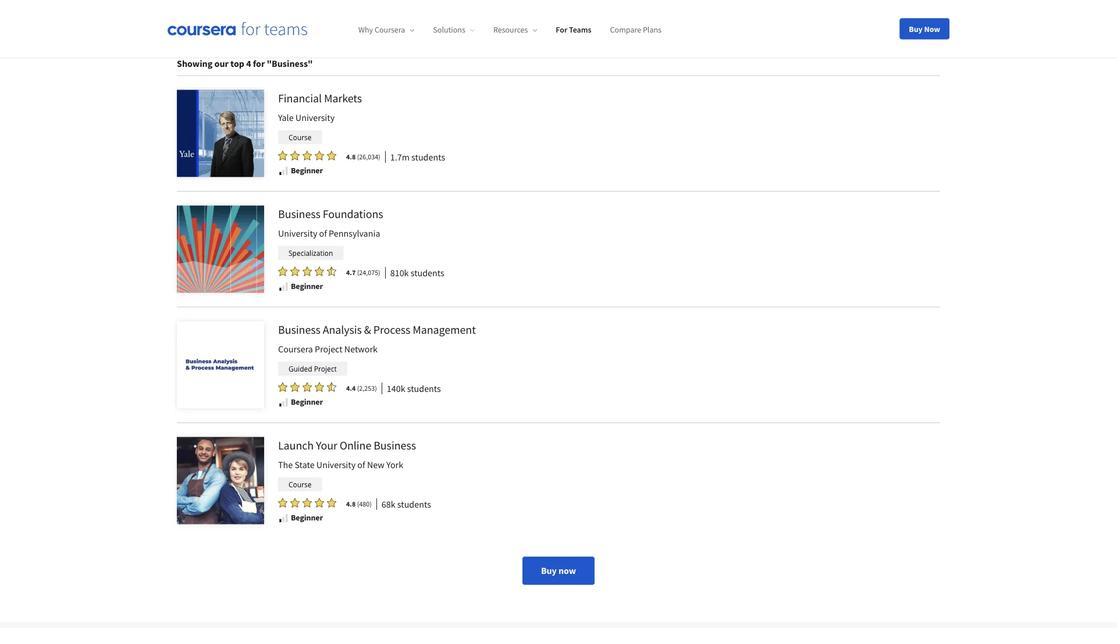 Task type: vqa. For each thing, say whether or not it's contained in the screenshot.


Task type: locate. For each thing, give the bounding box(es) containing it.
4.8 left (26,034)
[[346, 153, 356, 162]]

2 science from the left
[[523, 28, 549, 39]]

business up university of pennsylvania
[[278, 207, 321, 221]]

business for business foundations
[[278, 207, 321, 221]]

of
[[319, 228, 327, 240], [358, 460, 365, 472]]

0 horizontal spatial buy
[[541, 566, 557, 578]]

beginner level image down the at the bottom left of page
[[278, 514, 289, 524]]

beginner level image for &
[[278, 398, 289, 408]]

yale university
[[278, 112, 335, 124]]

beginner level image
[[278, 282, 289, 292], [278, 398, 289, 408], [278, 514, 289, 524]]

technology
[[609, 28, 648, 39]]

buy
[[910, 24, 923, 34], [541, 566, 557, 578]]

3 beginner level image from the top
[[278, 514, 289, 524]]

business right why
[[379, 28, 409, 39]]

buy for buy now
[[910, 24, 923, 34]]

showing our top 4 for "business"
[[177, 58, 313, 70]]

0 vertical spatial coursera
[[375, 25, 405, 35]]

1 horizontal spatial buy
[[910, 24, 923, 34]]

students for financial markets
[[412, 152, 445, 163]]

your
[[316, 439, 338, 453]]

Computer Science button
[[419, 24, 496, 43]]

management
[[413, 323, 476, 337]]

0 vertical spatial 4.8
[[346, 153, 356, 162]]

beginner level image for online
[[278, 514, 289, 524]]

beginner for your
[[291, 513, 323, 524]]

1 horizontal spatial of
[[358, 460, 365, 472]]

1 horizontal spatial science
[[523, 28, 549, 39]]

4 beginner from the top
[[291, 513, 323, 524]]

now
[[559, 566, 576, 578]]

beginner right beginner level icon
[[291, 166, 323, 176]]

business for business analysis & process management
[[278, 323, 321, 337]]

2 course from the top
[[289, 480, 312, 490]]

coursera right why
[[375, 25, 405, 35]]

business analysis & process management
[[278, 323, 476, 337]]

4.7
[[346, 269, 356, 278]]

2 vertical spatial beginner level image
[[278, 514, 289, 524]]

beginner down guided project
[[291, 397, 323, 408]]

science right computer
[[462, 28, 488, 39]]

university up the specialization
[[278, 228, 318, 240]]

network
[[345, 344, 378, 356]]

project down analysis
[[315, 344, 343, 356]]

buy now button
[[900, 18, 950, 39]]

1 4.8 from the top
[[346, 153, 356, 162]]

0 vertical spatial of
[[319, 228, 327, 240]]

university
[[296, 112, 335, 124], [278, 228, 318, 240], [317, 460, 356, 472]]

filled star image
[[291, 267, 300, 277], [315, 267, 324, 277], [278, 382, 288, 393], [303, 382, 312, 393], [291, 498, 300, 509], [303, 498, 312, 509]]

0 vertical spatial beginner level image
[[278, 282, 289, 292]]

buy now link
[[523, 558, 595, 586]]

business up york
[[374, 439, 416, 453]]

beginner down state
[[291, 513, 323, 524]]

students right 1.7m
[[412, 152, 445, 163]]

1 vertical spatial course
[[289, 480, 312, 490]]

business
[[379, 28, 409, 39], [278, 207, 321, 221], [278, 323, 321, 337], [374, 439, 416, 453]]

science for computer science
[[462, 28, 488, 39]]

financial markets
[[278, 91, 362, 106]]

1 vertical spatial 4.8
[[346, 500, 356, 509]]

students right 140k
[[407, 383, 441, 395]]

of left "new"
[[358, 460, 365, 472]]

4.8 left "(480)"
[[346, 500, 356, 509]]

beginner
[[291, 166, 323, 176], [291, 281, 323, 292], [291, 397, 323, 408], [291, 513, 323, 524]]

0 vertical spatial project
[[315, 344, 343, 356]]

project
[[315, 344, 343, 356], [314, 364, 337, 374]]

1 beginner from the top
[[291, 166, 323, 176]]

business inside business 'button'
[[379, 28, 409, 39]]

1 vertical spatial coursera
[[278, 344, 313, 356]]

why coursera link
[[359, 25, 415, 35]]

4.8 (480)
[[346, 500, 372, 509]]

university down "financial markets"
[[296, 112, 335, 124]]

1 vertical spatial project
[[314, 364, 337, 374]]

beginner for foundations
[[291, 281, 323, 292]]

why
[[359, 25, 373, 35]]

the state university of new york
[[278, 460, 404, 472]]

4.8 (26,034)
[[346, 153, 381, 162]]

filled star image left half filled star icon
[[278, 382, 288, 393]]

coursera
[[375, 25, 405, 35], [278, 344, 313, 356]]

guided
[[289, 364, 312, 374]]

science right data at the left
[[523, 28, 549, 39]]

filled star image down the specialization
[[291, 267, 300, 277]]

0 vertical spatial buy
[[910, 24, 923, 34]]

half filled star image
[[327, 382, 337, 393]]

resources
[[494, 25, 528, 35]]

resources link
[[494, 25, 538, 35]]

filled star image
[[278, 151, 288, 161], [291, 151, 300, 161], [303, 151, 312, 161], [315, 151, 324, 161], [327, 151, 337, 161], [278, 267, 288, 277], [303, 267, 312, 277], [291, 382, 300, 393], [315, 382, 324, 393], [278, 498, 288, 509], [315, 498, 324, 509], [327, 498, 337, 509]]

state
[[295, 460, 315, 472]]

2 vertical spatial university
[[317, 460, 356, 472]]

3 beginner from the top
[[291, 397, 323, 408]]

process
[[374, 323, 411, 337]]

information technology
[[567, 28, 648, 39]]

2 4.8 from the top
[[346, 500, 356, 509]]

pennsylvania
[[329, 228, 380, 240]]

york
[[387, 460, 404, 472]]

analysis
[[323, 323, 362, 337]]

2 beginner from the top
[[291, 281, 323, 292]]

computer
[[426, 28, 461, 39]]

1 course from the top
[[289, 133, 312, 142]]

our
[[215, 58, 229, 70]]

business foundations
[[278, 207, 383, 221]]

business up the coursera project network
[[278, 323, 321, 337]]

buy inside buy now link
[[541, 566, 557, 578]]

1 science from the left
[[462, 28, 488, 39]]

1 vertical spatial university
[[278, 228, 318, 240]]

0 vertical spatial course
[[289, 133, 312, 142]]

beginner level image down guided
[[278, 398, 289, 408]]

specialization
[[289, 249, 333, 258]]

1 vertical spatial buy
[[541, 566, 557, 578]]

students right 68k
[[398, 499, 431, 511]]

course
[[289, 133, 312, 142], [289, 480, 312, 490]]

university down your
[[317, 460, 356, 472]]

2 beginner level image from the top
[[278, 398, 289, 408]]

launch
[[278, 439, 314, 453]]

(2,253)
[[357, 384, 377, 394]]

beginner level image
[[278, 166, 289, 176]]

of down business foundations
[[319, 228, 327, 240]]

foundations
[[323, 207, 383, 221]]

4.8
[[346, 153, 356, 162], [346, 500, 356, 509]]

students right 810k
[[411, 267, 445, 279]]

1 horizontal spatial coursera
[[375, 25, 405, 35]]

project for coursera
[[315, 344, 343, 356]]

4.4
[[346, 384, 356, 394]]

course down state
[[289, 480, 312, 490]]

None button
[[658, 24, 696, 43], [698, 24, 782, 43], [658, 24, 696, 43], [698, 24, 782, 43]]

students
[[412, 152, 445, 163], [411, 267, 445, 279], [407, 383, 441, 395], [398, 499, 431, 511]]

coursera up guided
[[278, 344, 313, 356]]

4.7 (24,075)
[[346, 269, 381, 278]]

course down yale university
[[289, 133, 312, 142]]

4.4 (2,253)
[[346, 384, 377, 394]]

data
[[506, 28, 521, 39]]

buy inside buy now button
[[910, 24, 923, 34]]

launch your online business
[[278, 439, 416, 453]]

0 horizontal spatial science
[[462, 28, 488, 39]]

1 vertical spatial beginner level image
[[278, 398, 289, 408]]

compare
[[611, 25, 642, 35]]

project down the coursera project network
[[314, 364, 337, 374]]

science
[[462, 28, 488, 39], [523, 28, 549, 39]]

beginner down the specialization
[[291, 281, 323, 292]]

beginner level image down the specialization
[[278, 282, 289, 292]]

(26,034)
[[357, 153, 381, 162]]

solutions link
[[433, 25, 475, 35]]

140k
[[387, 383, 406, 395]]



Task type: describe. For each thing, give the bounding box(es) containing it.
university of pennsylvania
[[278, 228, 380, 240]]

810k students
[[391, 267, 445, 279]]

students for business foundations
[[411, 267, 445, 279]]

financial
[[278, 91, 322, 106]]

beginner for analysis
[[291, 397, 323, 408]]

teams
[[569, 25, 592, 35]]

for teams
[[556, 25, 592, 35]]

business foundations by university of pennsylvania image
[[177, 206, 264, 293]]

for
[[253, 58, 265, 70]]

140k students
[[387, 383, 441, 395]]

coursera project network
[[278, 344, 378, 356]]

yale
[[278, 112, 294, 124]]

business analysis & process management by coursera project network image
[[177, 322, 264, 409]]

showing
[[177, 58, 213, 70]]

business for business
[[379, 28, 409, 39]]

why coursera
[[359, 25, 405, 35]]

1 vertical spatial of
[[358, 460, 365, 472]]

&
[[364, 323, 371, 337]]

1.7m students
[[391, 152, 445, 163]]

Information Technology button
[[559, 24, 656, 43]]

filled star image down guided project
[[303, 382, 312, 393]]

68k
[[382, 499, 396, 511]]

1 beginner level image from the top
[[278, 282, 289, 292]]

plans
[[643, 25, 662, 35]]

computer science
[[426, 28, 488, 39]]

now
[[925, 24, 941, 34]]

0 vertical spatial university
[[296, 112, 335, 124]]

markets
[[324, 91, 362, 106]]

top
[[231, 58, 244, 70]]

data science
[[506, 28, 549, 39]]

1.7m
[[391, 152, 410, 163]]

popular
[[335, 28, 367, 40]]

new
[[367, 460, 385, 472]]

project for guided
[[314, 364, 337, 374]]

information
[[567, 28, 607, 39]]

(480)
[[357, 500, 372, 509]]

students for business analysis & process management
[[407, 383, 441, 395]]

4
[[246, 58, 251, 70]]

beginner for markets
[[291, 166, 323, 176]]

buy now
[[910, 24, 941, 34]]

course for financial
[[289, 133, 312, 142]]

4.8 for markets
[[346, 153, 356, 162]]

the
[[278, 460, 293, 472]]

compare plans link
[[611, 25, 662, 35]]

students for launch your online business
[[398, 499, 431, 511]]

financial markets by yale university image
[[177, 90, 264, 178]]

68k students
[[382, 499, 431, 511]]

buy for buy now
[[541, 566, 557, 578]]

(24,075)
[[357, 269, 381, 278]]

science for data science
[[523, 28, 549, 39]]

filled star image down state
[[303, 498, 312, 509]]

online
[[340, 439, 372, 453]]

filled star image down the at the bottom left of page
[[291, 498, 300, 509]]

popular option group
[[371, 24, 782, 43]]

compare plans
[[611, 25, 662, 35]]

guided project
[[289, 364, 337, 374]]

buy now
[[541, 566, 576, 578]]

half filled star image
[[327, 267, 337, 277]]

course for launch
[[289, 480, 312, 490]]

810k
[[391, 267, 409, 279]]

"business"
[[267, 58, 313, 70]]

4.8 for your
[[346, 500, 356, 509]]

Data Science button
[[498, 24, 557, 43]]

launch your online business by the state university of new york image
[[177, 438, 264, 525]]

filled star image left half filled star image
[[315, 267, 324, 277]]

coursera for teams image
[[168, 22, 307, 36]]

for teams link
[[556, 25, 592, 35]]

0 horizontal spatial of
[[319, 228, 327, 240]]

0 horizontal spatial coursera
[[278, 344, 313, 356]]

Business button
[[371, 24, 416, 43]]

for
[[556, 25, 568, 35]]

solutions
[[433, 25, 466, 35]]



